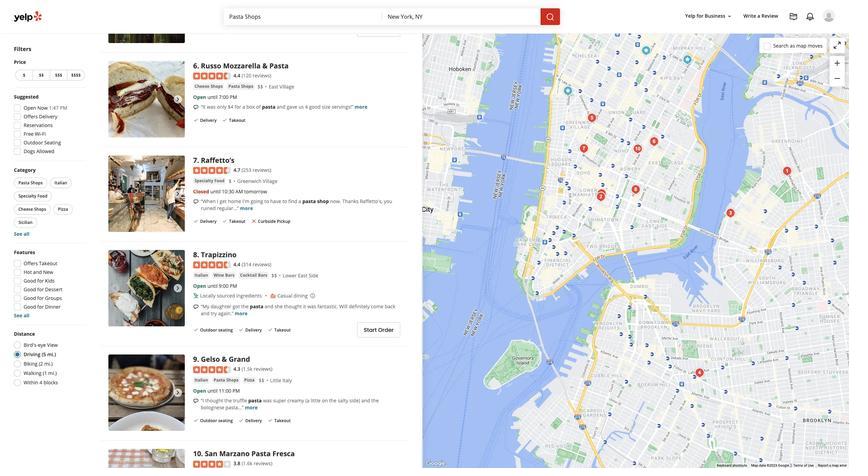 Task type: vqa. For each thing, say whether or not it's contained in the screenshot.
second 16 speech v2 image from the top
yes



Task type: locate. For each thing, give the bounding box(es) containing it.
takeout down she
[[275, 327, 291, 333]]

0 vertical spatial italian link
[[193, 272, 210, 279]]

food
[[215, 178, 225, 184], [38, 193, 47, 199]]

1 vertical spatial food
[[38, 193, 47, 199]]

1 vertical spatial italian
[[195, 273, 208, 279]]

more link for raffetto's
[[240, 205, 253, 212]]

1 horizontal spatial none field
[[388, 13, 535, 21]]

olio e più image
[[586, 111, 599, 125]]

3.8
[[234, 461, 241, 468]]

2 slideshow element from the top
[[108, 156, 185, 232]]

pm
[[230, 94, 237, 101], [60, 105, 67, 111], [230, 283, 237, 290], [233, 388, 240, 395]]

forma pasta factory image
[[781, 164, 795, 178], [693, 366, 707, 380]]

all for features
[[24, 313, 30, 319]]

start order link
[[357, 323, 401, 338]]

0 vertical spatial map
[[797, 42, 807, 49]]

2 horizontal spatial was
[[308, 304, 316, 310]]

misipasta image
[[724, 206, 738, 220]]

map left error
[[833, 464, 840, 468]]

16 checkmark v2 image down only
[[222, 117, 228, 123]]

pasta shops up 11:00
[[214, 378, 239, 383]]

1 vertical spatial pizza
[[244, 378, 255, 383]]

0 vertical spatial got
[[243, 9, 251, 16]]

outdoor down the liked
[[200, 26, 217, 32]]

0 vertical spatial pizza button
[[53, 204, 73, 215]]

pasta up open until 11:00 pm
[[214, 378, 225, 383]]

2 vertical spatial pasta shops
[[214, 378, 239, 383]]

. left san
[[201, 450, 203, 459]]

dish."
[[360, 9, 373, 16]]

osteria nonnino image
[[562, 84, 575, 98]]

previous image
[[111, 284, 120, 293], [111, 389, 120, 398]]

good for good for kids
[[24, 278, 36, 284]]

$$ inside button
[[39, 72, 44, 78]]

super
[[273, 398, 286, 404]]

1 vertical spatial start
[[364, 326, 377, 334]]

previous image for 8
[[111, 284, 120, 293]]

0 horizontal spatial $
[[23, 72, 25, 78]]

gelso & grand link
[[201, 355, 250, 365]]

projects image
[[790, 13, 798, 21]]

1 horizontal spatial cheese shops
[[195, 84, 223, 90]]

google
[[779, 464, 790, 468]]

got left (their
[[243, 9, 251, 16]]

reviews) for 6 . russo mozzarella & pasta
[[253, 72, 272, 79]]

trapizzino link
[[201, 250, 237, 260]]

gelso & grand image
[[595, 187, 609, 201]]

2 offers from the top
[[24, 260, 38, 267]]

see all down sicilian button
[[14, 231, 30, 237]]

3 16 speech v2 image from the top
[[193, 305, 199, 310]]

previous image for 9
[[111, 389, 120, 398]]

side)
[[350, 398, 360, 404]]

1 horizontal spatial food
[[215, 178, 225, 184]]

shops up sicilian button
[[34, 207, 46, 212]]

2 horizontal spatial of
[[805, 464, 808, 468]]

i left get
[[217, 198, 219, 205]]

2 vertical spatial italian
[[195, 378, 208, 383]]

0 vertical spatial cheese shops button
[[193, 83, 224, 90]]

of right texture
[[346, 9, 350, 16]]

1 none field from the left
[[229, 13, 377, 21]]

thought inside and she thought it was fantastic. will definitely come back and try again."
[[284, 304, 302, 310]]

2 vertical spatial pasta shops button
[[212, 377, 240, 384]]

expand map image
[[834, 41, 842, 49]]

pasta for 9 pasta shops button
[[214, 378, 225, 383]]

1 to from the left
[[265, 198, 269, 205]]

pizza inside group
[[58, 207, 68, 212]]

0 horizontal spatial none field
[[229, 13, 377, 21]]

11:00
[[219, 388, 231, 395]]

2 to from the left
[[283, 198, 287, 205]]

0 vertical spatial specialty
[[195, 178, 214, 184]]

0 vertical spatial forma pasta factory image
[[781, 164, 795, 178]]

good down hot
[[24, 278, 36, 284]]

good for good for groups
[[24, 295, 36, 302]]

1 slideshow element from the top
[[108, 61, 185, 138]]

7:00
[[219, 94, 229, 101]]

pm right the 1:47 on the top of page
[[60, 105, 67, 111]]

4.4 left (314
[[234, 262, 241, 268]]

start for start order link
[[364, 326, 377, 334]]

4 good from the top
[[24, 304, 36, 311]]

1 vertical spatial cheese shops
[[18, 207, 46, 212]]

1 vertical spatial all
[[24, 313, 30, 319]]

4.3 (1.5k reviews)
[[234, 366, 273, 373]]

2 all from the top
[[24, 313, 30, 319]]

10 . san marzano pasta fresca
[[193, 450, 295, 459]]

2 start from the top
[[364, 326, 377, 334]]

open inside group
[[24, 105, 36, 111]]

reviews) up greenwich village at the left
[[253, 167, 272, 174]]

see all button
[[14, 231, 30, 237], [14, 313, 30, 319]]

italian link
[[193, 272, 210, 279], [193, 377, 210, 384]]

mi.) for walking (1 mi.)
[[48, 370, 57, 377]]

2 bars from the left
[[258, 273, 268, 279]]

0 horizontal spatial forma pasta factory image
[[693, 366, 707, 380]]

back
[[385, 304, 396, 310]]

1 start from the top
[[364, 25, 377, 33]]

pasta right the liked
[[226, 9, 240, 16]]

shortcuts
[[733, 464, 748, 468]]

ipizzany image
[[681, 53, 695, 67]]

open down suggested
[[24, 105, 36, 111]]

2 none field from the left
[[388, 13, 535, 21]]

1 vertical spatial 4.4 star rating image
[[193, 262, 231, 269]]

1 previous image from the top
[[111, 284, 120, 293]]

open
[[193, 94, 206, 101], [24, 105, 36, 111], [193, 283, 206, 290], [193, 388, 206, 395]]

raffetto's link
[[201, 156, 235, 165]]

2 see all from the top
[[14, 313, 30, 319]]

16 chevron down v2 image
[[727, 13, 733, 19]]

4 slideshow element from the top
[[108, 355, 185, 432]]

cheese inside "link"
[[195, 84, 210, 90]]

offers
[[24, 113, 38, 120], [24, 260, 38, 267]]

0 horizontal spatial got
[[233, 304, 240, 310]]

16 speech v2 image
[[193, 105, 199, 110], [193, 199, 199, 205], [193, 305, 199, 310]]

she
[[275, 304, 283, 310]]

cheese up sicilian
[[18, 207, 33, 212]]

. left trapizzino
[[197, 250, 199, 260]]

russo mozzarella & pasta link
[[201, 61, 289, 71]]

0 vertical spatial i
[[241, 9, 242, 16]]

yelp for business
[[686, 13, 726, 19]]

. left gelso
[[197, 355, 199, 365]]

outdoor seating down the liked
[[200, 26, 233, 32]]

0 vertical spatial all
[[24, 231, 30, 237]]

1 horizontal spatial forma pasta factory image
[[781, 164, 795, 178]]

takeout up new
[[39, 260, 57, 267]]

1 vertical spatial next image
[[174, 190, 182, 198]]

and up "good for kids" at the bottom left of page
[[33, 269, 42, 276]]

for down good for groups
[[37, 304, 44, 311]]

1 start order from the top
[[364, 25, 394, 33]]

0 horizontal spatial bars
[[225, 273, 235, 279]]

christina o. image
[[823, 9, 836, 22]]

"when
[[201, 198, 216, 205]]

and left the gave
[[277, 104, 286, 110]]

0 horizontal spatial &
[[222, 355, 227, 365]]

1 horizontal spatial specialty
[[195, 178, 214, 184]]

1 vertical spatial "i
[[201, 398, 204, 404]]

1 vertical spatial specialty
[[18, 193, 36, 199]]

cocktail bars link
[[239, 272, 269, 279]]

1 vertical spatial 4.4
[[234, 262, 241, 268]]

italian for 9
[[195, 378, 208, 383]]

delivery down truffle
[[246, 418, 262, 424]]

specialty food link
[[193, 178, 226, 185]]

1 previous image from the top
[[111, 95, 120, 104]]

cheese up "open until 7:00 pm"
[[195, 84, 210, 90]]

was super creamy (a little on the salty side) and the bolognese pasta..."
[[201, 398, 379, 411]]

1 next image from the top
[[174, 95, 182, 104]]

specialty inside specialty food link
[[195, 178, 214, 184]]

1 vertical spatial italian button
[[193, 272, 210, 279]]

start order inside button
[[364, 25, 394, 33]]

next image
[[174, 284, 182, 293], [174, 389, 182, 398]]

reviews) up cocktail bars
[[253, 262, 272, 268]]

mi.) for driving (5 mi.)
[[47, 352, 56, 358]]

4.4 star rating image
[[193, 73, 231, 80], [193, 262, 231, 269]]

next image for 7 . raffetto's
[[174, 190, 182, 198]]

more down "my daughter got the pasta
[[235, 311, 248, 317]]

pasta shops
[[229, 84, 254, 90], [18, 180, 43, 186], [214, 378, 239, 383]]

10:30
[[222, 189, 234, 195]]

$$ left lower
[[272, 273, 277, 279]]

1 4.4 from the top
[[234, 72, 241, 79]]

3.8 (1.6k reviews)
[[234, 461, 273, 468]]

pm right 7:00
[[230, 94, 237, 101]]

0 vertical spatial see
[[14, 231, 22, 237]]

1 next image from the top
[[174, 284, 182, 293]]

1 good from the top
[[24, 278, 36, 284]]

am
[[236, 189, 243, 195]]

16 casual dining v2 image
[[271, 294, 276, 299]]

0 vertical spatial specialty food button
[[193, 178, 226, 185]]

east
[[269, 84, 279, 90], [298, 273, 308, 279]]

1 see from the top
[[14, 231, 22, 237]]

open for 9
[[193, 388, 206, 395]]

italian button
[[50, 178, 72, 188], [193, 272, 210, 279], [193, 377, 210, 384]]

1 horizontal spatial &
[[263, 61, 268, 71]]

1 horizontal spatial got
[[243, 9, 251, 16]]

1 vertical spatial was
[[308, 304, 316, 310]]

thought down 'casual dining'
[[284, 304, 302, 310]]

1 see all from the top
[[14, 231, 30, 237]]

thought
[[284, 304, 302, 310], [205, 398, 223, 404]]

to left find
[[283, 198, 287, 205]]

0 horizontal spatial village
[[263, 178, 278, 185]]

village up 'tomorrow'
[[263, 178, 278, 185]]

1 vertical spatial &
[[222, 355, 227, 365]]

1 vertical spatial see all button
[[14, 313, 30, 319]]

16 close v2 image
[[251, 219, 257, 224]]

0 vertical spatial "i
[[201, 9, 204, 16]]

until left 7:00
[[208, 94, 218, 101]]

1 see all button from the top
[[14, 231, 30, 237]]

2 previous image from the top
[[111, 190, 120, 198]]

2 vertical spatial was
[[263, 398, 272, 404]]

0 horizontal spatial cheese shops button
[[14, 204, 51, 215]]

specialty food down 4.7 star rating 'image' at left top
[[195, 178, 225, 184]]

kids
[[45, 278, 55, 284]]

next image for 9 . gelso & grand
[[174, 389, 182, 398]]

16 checkmark v2 image
[[268, 26, 273, 32], [193, 117, 199, 123], [222, 117, 228, 123], [193, 219, 199, 224], [239, 327, 244, 333], [268, 418, 273, 424]]

search image
[[547, 13, 555, 21]]

delivery down (their
[[246, 26, 262, 32]]

0 vertical spatial outdoor seating
[[200, 26, 233, 32]]

russo mozzarella & pasta image
[[108, 61, 185, 138], [648, 135, 662, 149]]

until for gelso
[[208, 388, 218, 395]]

bird's-
[[24, 342, 38, 349]]

info icon image
[[310, 293, 316, 299], [310, 293, 316, 299]]

a right write in the right top of the page
[[758, 13, 761, 19]]

see up distance
[[14, 313, 22, 319]]

raffetto's image
[[108, 156, 185, 232]]

0 horizontal spatial map
[[797, 42, 807, 49]]

pasta shops link
[[227, 83, 255, 90], [212, 377, 240, 384]]

none field near
[[388, 13, 535, 21]]

price group
[[14, 59, 86, 82]]

1 horizontal spatial specialty food button
[[193, 178, 226, 185]]

0 vertical spatial offers
[[24, 113, 38, 120]]

1 vertical spatial pasta shops
[[18, 180, 43, 186]]

for inside button
[[697, 13, 704, 19]]

all down sicilian button
[[24, 231, 30, 237]]

bars right the wine
[[225, 273, 235, 279]]

0 vertical spatial seating
[[218, 26, 233, 32]]

order for start order link
[[378, 326, 394, 334]]

2 previous image from the top
[[111, 389, 120, 398]]

specialty for leftmost specialty food button
[[18, 193, 36, 199]]

1 vertical spatial previous image
[[111, 190, 120, 198]]

specialty food button up sicilian
[[14, 191, 52, 202]]

0 vertical spatial food
[[215, 178, 225, 184]]

again."
[[218, 311, 234, 317]]

1 vertical spatial of
[[256, 104, 261, 110]]

reviews) for 8 . trapizzino
[[253, 262, 272, 268]]

pasta shops link for mozzarella
[[227, 83, 255, 90]]

specialty up closed
[[195, 178, 214, 184]]

0 vertical spatial see all
[[14, 231, 30, 237]]

0 vertical spatial previous image
[[111, 284, 120, 293]]

1 horizontal spatial village
[[280, 84, 294, 90]]

0 vertical spatial east
[[269, 84, 279, 90]]

0 vertical spatial thought
[[284, 304, 302, 310]]

pasta shops for 9
[[214, 378, 239, 383]]

specialty food for leftmost specialty food button
[[18, 193, 47, 199]]

2 see from the top
[[14, 313, 22, 319]]

specialty food down category
[[18, 193, 47, 199]]

0 horizontal spatial east
[[269, 84, 279, 90]]

1 italian link from the top
[[193, 272, 210, 279]]

the pasta boss image
[[595, 190, 609, 204]]

group containing category
[[13, 167, 86, 238]]

start order for start order button
[[364, 25, 394, 33]]

0 horizontal spatial to
[[265, 198, 269, 205]]

reviews) right (120
[[253, 72, 272, 79]]

and she thought it was fantastic. will definitely come back and try again."
[[201, 304, 396, 317]]

1 horizontal spatial $
[[229, 178, 232, 185]]

None field
[[229, 13, 377, 21], [388, 13, 535, 21]]

greenwich
[[237, 178, 262, 185]]

dessert
[[45, 287, 63, 293]]

group
[[830, 56, 846, 87], [12, 94, 86, 157], [13, 167, 86, 238], [12, 249, 86, 320]]

1 vertical spatial village
[[263, 178, 278, 185]]

2 16 speech v2 image from the top
[[193, 199, 199, 205]]

Near text field
[[388, 13, 535, 21]]

cheese shops up sicilian
[[18, 207, 46, 212]]

none field find
[[229, 13, 377, 21]]

1 horizontal spatial thought
[[284, 304, 302, 310]]

come
[[371, 304, 384, 310]]

0 vertical spatial village
[[280, 84, 294, 90]]

open until 7:00 pm
[[193, 94, 237, 101]]

2 seating from the top
[[218, 327, 233, 333]]

1 4.4 star rating image from the top
[[193, 73, 231, 80]]

1 vertical spatial previous image
[[111, 389, 120, 398]]

$$ for 8 . trapizzino
[[272, 273, 277, 279]]

italian button for 8
[[193, 272, 210, 279]]

bars for cocktail bars
[[258, 273, 268, 279]]

wine bars link
[[212, 272, 236, 279]]

report
[[819, 464, 829, 468]]

and
[[277, 104, 286, 110], [33, 269, 42, 276], [265, 304, 274, 310], [201, 311, 210, 317], [362, 398, 370, 404]]

1 "i from the top
[[201, 9, 204, 16]]

specialty down category
[[18, 193, 36, 199]]

2 see all button from the top
[[14, 313, 30, 319]]

reviews) for 7 . raffetto's
[[253, 167, 272, 174]]

1 horizontal spatial east
[[298, 273, 308, 279]]

outdoor
[[200, 26, 217, 32], [24, 139, 43, 146], [200, 327, 217, 333], [200, 418, 217, 424]]

distance
[[14, 331, 35, 338]]

specialty food inside group
[[18, 193, 47, 199]]

outdoor inside group
[[24, 139, 43, 146]]

village for raffetto's
[[263, 178, 278, 185]]

map
[[752, 464, 759, 468]]

free
[[24, 131, 34, 137]]

mi.) for biking (2 mi.)
[[44, 361, 53, 368]]

&
[[263, 61, 268, 71], [222, 355, 227, 365]]

2 order from the top
[[378, 326, 394, 334]]

3.8 star rating image
[[193, 461, 231, 468]]

driving
[[24, 352, 40, 358]]

option group
[[12, 331, 86, 389]]

. for 6
[[197, 61, 199, 71]]

got down locally sourced ingredients
[[233, 304, 240, 310]]

4.4 for trapizzino
[[234, 262, 241, 268]]

seating
[[218, 26, 233, 32], [218, 327, 233, 333], [218, 418, 233, 424]]

"i left the liked
[[201, 9, 204, 16]]

1 vertical spatial forma pasta factory image
[[693, 366, 707, 380]]

more for now. thanks raffetto's, you ruined regular..."
[[240, 205, 253, 212]]

$$ left $$$ button
[[39, 72, 44, 78]]

more link down truffle
[[245, 405, 258, 411]]

"i right 16 speech v2 icon
[[201, 398, 204, 404]]

"it
[[201, 104, 206, 110]]

2 4.4 from the top
[[234, 262, 241, 268]]

cocktail bars
[[240, 273, 268, 279]]

specialty food button down 4.7 star rating 'image' at left top
[[193, 178, 226, 185]]

0 vertical spatial $
[[23, 72, 25, 78]]

slideshow element for 6
[[108, 61, 185, 138]]

& up '4.4 (120 reviews)'
[[263, 61, 268, 71]]

pasta shops down (120
[[229, 84, 254, 90]]

bars inside button
[[258, 273, 268, 279]]

start down the come
[[364, 326, 377, 334]]

$$ right pizza link
[[259, 378, 265, 384]]

0 vertical spatial previous image
[[111, 95, 120, 104]]

start
[[364, 25, 377, 33], [364, 326, 377, 334]]

food inside specialty food link
[[215, 178, 225, 184]]

next image for 8 . trapizzino
[[174, 284, 182, 293]]

0 vertical spatial 4.4
[[234, 72, 241, 79]]

open up 16 speech v2 icon
[[193, 388, 206, 395]]

cheese shops up "open until 7:00 pm"
[[195, 84, 223, 90]]

pasta for 6's pasta shops button
[[229, 84, 240, 90]]

start order down the come
[[364, 326, 394, 334]]

"i for "i liked the pasta i got (their signature pasta). loved the texture of the dish." more
[[201, 9, 204, 16]]

until up "when
[[211, 189, 221, 195]]

olio e più image
[[108, 0, 185, 43]]

for for kids
[[37, 278, 44, 284]]

1 vertical spatial mi.)
[[44, 361, 53, 368]]

pasta for middle pasta shops button
[[18, 180, 30, 186]]

1 vertical spatial 4
[[40, 380, 42, 386]]

previous image
[[111, 95, 120, 104], [111, 190, 120, 198]]

4 down the walking (1 mi.)
[[40, 380, 42, 386]]

outdoor seating down bolognese
[[200, 418, 233, 424]]

got
[[243, 9, 251, 16], [233, 304, 240, 310]]

the down ingredients in the left bottom of the page
[[241, 304, 249, 310]]

more link down the i'm
[[240, 205, 253, 212]]

order for start order button
[[378, 25, 394, 33]]

0 vertical spatial &
[[263, 61, 268, 71]]

group containing features
[[12, 249, 86, 320]]

and inside was super creamy (a little on the salty side) and the bolognese pasta..."
[[362, 398, 370, 404]]

was right it
[[308, 304, 316, 310]]

2 start order from the top
[[364, 326, 394, 334]]

1 order from the top
[[378, 25, 394, 33]]

2 "i from the top
[[201, 398, 204, 404]]

offers for offers delivery
[[24, 113, 38, 120]]

pasta inside group
[[18, 180, 30, 186]]

was right "it
[[207, 104, 216, 110]]

(253
[[242, 167, 252, 174]]

16 speech v2 image
[[193, 399, 199, 404]]

1 offers from the top
[[24, 113, 38, 120]]

pasta shops down category
[[18, 180, 43, 186]]

0 vertical spatial mi.)
[[47, 352, 56, 358]]

was
[[207, 104, 216, 110], [308, 304, 316, 310], [263, 398, 272, 404]]

for for groups
[[37, 295, 44, 302]]

1 all from the top
[[24, 231, 30, 237]]

16 checkmark v2 image down was super creamy (a little on the salty side) and the bolognese pasta..."
[[268, 418, 273, 424]]

pasta..."
[[226, 405, 244, 411]]

3 slideshow element from the top
[[108, 250, 185, 327]]

4.4 (314 reviews)
[[234, 262, 272, 268]]

1 horizontal spatial 4
[[305, 104, 308, 110]]

"it was only $4 for a box of pasta and gave us 4 good size servings!" more
[[201, 104, 368, 110]]

cheese shops button up sicilian
[[14, 204, 51, 215]]

pasta shops button down category
[[14, 178, 47, 188]]

order inside button
[[378, 25, 394, 33]]

2 next image from the top
[[174, 190, 182, 198]]

and right "side)"
[[362, 398, 370, 404]]

next image
[[174, 95, 182, 104], [174, 190, 182, 198]]

2 vertical spatial 16 speech v2 image
[[193, 305, 199, 310]]

trapizzino image
[[629, 183, 643, 197]]

(120
[[242, 72, 252, 79]]

2 outdoor seating from the top
[[200, 327, 233, 333]]

2 4.4 star rating image from the top
[[193, 262, 231, 269]]

16 speech v2 image for 6
[[193, 105, 199, 110]]

more for was super creamy (a little on the salty side) and the bolognese pasta..."
[[245, 405, 258, 411]]

for right 'yelp'
[[697, 13, 704, 19]]

fantastic.
[[318, 304, 338, 310]]

2 italian link from the top
[[193, 377, 210, 384]]

thought up bolognese
[[205, 398, 223, 404]]

"i
[[201, 9, 204, 16], [201, 398, 204, 404]]

2 next image from the top
[[174, 389, 182, 398]]

i'm
[[243, 198, 250, 205]]

0 vertical spatial pasta shops link
[[227, 83, 255, 90]]

0 horizontal spatial food
[[38, 193, 47, 199]]

3 good from the top
[[24, 295, 36, 302]]

pm for 9 . gelso & grand
[[233, 388, 240, 395]]

0 horizontal spatial thought
[[205, 398, 223, 404]]

1 vertical spatial map
[[833, 464, 840, 468]]

$$$
[[55, 72, 62, 78]]

16 speech v2 image left the '"my'
[[193, 305, 199, 310]]

$$$$
[[71, 72, 81, 78]]

delivery
[[246, 26, 262, 32], [39, 113, 57, 120], [200, 117, 217, 123], [200, 219, 217, 225], [246, 327, 262, 333], [246, 418, 262, 424]]

pasta shops link for &
[[212, 377, 240, 384]]

mi.) right (1
[[48, 370, 57, 377]]

outdoor down bolognese
[[200, 418, 217, 424]]

slideshow element
[[108, 61, 185, 138], [108, 156, 185, 232], [108, 250, 185, 327], [108, 355, 185, 432]]

pasta up 'east village'
[[270, 61, 289, 71]]

0 vertical spatial 4.4 star rating image
[[193, 73, 231, 80]]

sicilian
[[18, 220, 33, 226]]

open for 6
[[193, 94, 206, 101]]

try
[[211, 311, 217, 317]]

2 good from the top
[[24, 287, 36, 293]]

16 checkmark v2 image
[[239, 26, 244, 32], [222, 219, 228, 224], [193, 327, 199, 333], [268, 327, 273, 333], [193, 418, 199, 424], [239, 418, 244, 424]]

will
[[340, 304, 348, 310]]

italian for 8
[[195, 273, 208, 279]]

offers for offers takeout
[[24, 260, 38, 267]]

start inside button
[[364, 25, 377, 33]]

report a map error
[[819, 464, 848, 468]]

1 bars from the left
[[225, 273, 235, 279]]

$$
[[39, 72, 44, 78], [258, 84, 263, 90], [272, 273, 277, 279], [259, 378, 265, 384]]

1 vertical spatial thought
[[205, 398, 223, 404]]

1 horizontal spatial pizza button
[[243, 377, 256, 384]]

0 horizontal spatial specialty food button
[[14, 191, 52, 202]]

0 vertical spatial specialty food
[[195, 178, 225, 184]]

outdoor seating
[[200, 26, 233, 32], [200, 327, 233, 333], [200, 418, 233, 424]]

more link for gelso & grand
[[245, 405, 258, 411]]

bars inside "button"
[[225, 273, 235, 279]]

more
[[374, 9, 387, 16], [355, 104, 368, 110], [240, 205, 253, 212], [235, 311, 248, 317], [245, 405, 258, 411]]

until for raffetto's
[[211, 189, 221, 195]]

1 16 speech v2 image from the top
[[193, 105, 199, 110]]

cheese shops link
[[193, 83, 224, 90]]

1 horizontal spatial was
[[263, 398, 272, 404]]

. for 7
[[197, 156, 199, 165]]

1 horizontal spatial specialty food
[[195, 178, 225, 184]]

next image for 6 . russo mozzarella & pasta
[[174, 95, 182, 104]]

1 horizontal spatial of
[[346, 9, 350, 16]]

None search field
[[224, 8, 562, 25]]

more link right the servings!"
[[355, 104, 368, 110]]

pasta shops link down (120
[[227, 83, 255, 90]]

group containing suggested
[[12, 94, 86, 157]]



Task type: describe. For each thing, give the bounding box(es) containing it.
0 horizontal spatial cheese
[[18, 207, 33, 212]]

price
[[14, 59, 26, 65]]

for for dinner
[[37, 304, 44, 311]]

fresca
[[273, 450, 295, 459]]

see all button for category
[[14, 231, 30, 237]]

pizza link
[[243, 377, 256, 384]]

seating
[[44, 139, 61, 146]]

map for moves
[[797, 42, 807, 49]]

7
[[193, 156, 197, 165]]

more link down "my daughter got the pasta
[[235, 311, 248, 317]]

a inside write a review link
[[758, 13, 761, 19]]

"i for "i thought the truffle pasta
[[201, 398, 204, 404]]

closed until 10:30 am tomorrow
[[193, 189, 267, 195]]

italian link for trapizzino
[[193, 272, 210, 279]]

1 horizontal spatial cheese shops button
[[193, 83, 224, 90]]

4.7 (253 reviews)
[[234, 167, 272, 174]]

"when i get home i'm going to have to find a pasta shop
[[201, 198, 329, 205]]

16 checkmark v2 image down signature
[[268, 26, 273, 32]]

cocktail bars button
[[239, 272, 269, 279]]

lower
[[283, 273, 297, 279]]

0 vertical spatial 4
[[305, 104, 308, 110]]

(314
[[242, 262, 252, 268]]

good for groups
[[24, 295, 62, 302]]

4.4 (120 reviews)
[[234, 72, 272, 79]]

for for dessert
[[37, 287, 44, 293]]

specialty for the right specialty food button
[[195, 178, 214, 184]]

gave
[[287, 104, 297, 110]]

1 vertical spatial pasta shops button
[[14, 178, 47, 188]]

thanks
[[343, 198, 359, 205]]

biking
[[24, 361, 37, 368]]

until for russo
[[208, 94, 218, 101]]

option group containing distance
[[12, 331, 86, 389]]

map for error
[[833, 464, 840, 468]]

specialty food for the right specialty food button
[[195, 178, 225, 184]]

for for business
[[697, 13, 704, 19]]

on
[[322, 398, 328, 404]]

1 vertical spatial i
[[217, 198, 219, 205]]

the left dish."
[[352, 9, 359, 16]]

within 4 blocks
[[24, 380, 58, 386]]

4.4 star rating image for trapizzino
[[193, 262, 231, 269]]

(1.5k
[[242, 366, 253, 373]]

1 vertical spatial pizza button
[[243, 377, 256, 384]]

pasta left shop at the top left
[[303, 198, 316, 205]]

10
[[193, 450, 201, 459]]

slideshow element for 8
[[108, 250, 185, 327]]

google image
[[425, 460, 448, 469]]

4.3 star rating image
[[193, 367, 231, 374]]

lower east side
[[283, 273, 319, 279]]

yelp
[[686, 13, 696, 19]]

pasta).
[[288, 9, 303, 16]]

map data ©2023 google
[[752, 464, 790, 468]]

slideshow element for 7
[[108, 156, 185, 232]]

more link right dish."
[[374, 9, 387, 16]]

food for leftmost specialty food button
[[38, 193, 47, 199]]

pickup
[[277, 219, 291, 225]]

russo
[[201, 61, 221, 71]]

a right find
[[299, 198, 301, 205]]

4.4 for russo
[[234, 72, 241, 79]]

7 . raffetto's
[[193, 156, 235, 165]]

shops down 4.3
[[226, 378, 239, 383]]

$$$ button
[[50, 70, 67, 81]]

bars for wine bars
[[225, 273, 235, 279]]

3 seating from the top
[[218, 418, 233, 424]]

bird's-eye view
[[24, 342, 58, 349]]

wine bars
[[214, 273, 235, 279]]

8
[[193, 250, 197, 260]]

shops down category
[[31, 180, 43, 186]]

as
[[791, 42, 796, 49]]

6 . russo mozzarella & pasta
[[193, 61, 289, 71]]

now.
[[330, 198, 341, 205]]

view
[[47, 342, 58, 349]]

pasta up "3.8 (1.6k reviews)" on the left bottom of the page
[[252, 450, 271, 459]]

1 vertical spatial got
[[233, 304, 240, 310]]

search
[[774, 42, 789, 49]]

delivery down ruined
[[200, 219, 217, 225]]

16 speech v2 image for 7
[[193, 199, 199, 205]]

16 locally sourced v2 image
[[193, 294, 199, 299]]

was inside and she thought it was fantastic. will definitely come back and try again."
[[308, 304, 316, 310]]

slideshow element for 9
[[108, 355, 185, 432]]

$$ for 6 . russo mozzarella & pasta
[[258, 84, 263, 90]]

cocktail
[[240, 273, 257, 279]]

open until 9:00 pm
[[193, 283, 237, 290]]

yelp for business button
[[683, 10, 736, 22]]

more right the servings!"
[[355, 104, 368, 110]]

italian link for gelso
[[193, 377, 210, 384]]

pasta shops inside group
[[18, 180, 43, 186]]

dinner
[[45, 304, 61, 311]]

the up pasta..."
[[225, 398, 232, 404]]

see all for features
[[14, 313, 30, 319]]

pasta down ingredients in the left bottom of the page
[[250, 304, 264, 310]]

report a map error link
[[819, 464, 848, 468]]

map region
[[398, 0, 850, 469]]

keyboard
[[718, 464, 732, 468]]

more link for russo mozzarella & pasta
[[355, 104, 368, 110]]

1 vertical spatial $
[[229, 178, 232, 185]]

0 horizontal spatial 4
[[40, 380, 42, 386]]

see all for category
[[14, 231, 30, 237]]

a right report
[[830, 464, 832, 468]]

a left box
[[243, 104, 245, 110]]

was inside was super creamy (a little on the salty side) and the bolognese pasta..."
[[263, 398, 272, 404]]

more right dish."
[[374, 9, 387, 16]]

only
[[217, 104, 227, 110]]

9
[[193, 355, 197, 365]]

0 horizontal spatial of
[[256, 104, 261, 110]]

locally
[[200, 293, 216, 300]]

0 horizontal spatial was
[[207, 104, 216, 110]]

little
[[311, 398, 321, 404]]

trapizzino image
[[108, 250, 185, 327]]

good for good for dessert
[[24, 287, 36, 293]]

16 checkmark v2 image down "open until 7:00 pm"
[[193, 117, 199, 123]]

16 checkmark v2 image down "my daughter got the pasta
[[239, 327, 244, 333]]

delivery down "my daughter got the pasta
[[246, 327, 262, 333]]

see for category
[[14, 231, 22, 237]]

(5
[[42, 352, 46, 358]]

1 horizontal spatial russo mozzarella & pasta image
[[648, 135, 662, 149]]

(1
[[43, 370, 47, 377]]

allora fifth ave image
[[640, 44, 654, 58]]

0 horizontal spatial pizza button
[[53, 204, 73, 215]]

italy
[[283, 378, 292, 384]]

get
[[220, 198, 227, 205]]

. for 9
[[197, 355, 199, 365]]

start for start order button
[[364, 25, 377, 33]]

1 horizontal spatial pizza
[[244, 378, 255, 383]]

$$ for 9 . gelso & grand
[[259, 378, 265, 384]]

takeout down signature
[[275, 26, 291, 32]]

use
[[809, 464, 815, 468]]

gelso & grand image
[[108, 355, 185, 432]]

pm for 6 . russo mozzarella & pasta
[[230, 94, 237, 101]]

data
[[760, 464, 767, 468]]

"i liked the pasta i got (their signature pasta). loved the texture of the dish." more
[[201, 9, 387, 16]]

1 outdoor seating from the top
[[200, 26, 233, 32]]

(a
[[306, 398, 310, 404]]

and left she
[[265, 304, 274, 310]]

write a review link
[[741, 10, 782, 22]]

size
[[322, 104, 331, 110]]

reviews) for 9 . gelso & grand
[[254, 366, 273, 373]]

start order for start order link
[[364, 326, 394, 334]]

open for 8
[[193, 283, 206, 290]]

pm inside group
[[60, 105, 67, 111]]

4.7
[[234, 167, 241, 174]]

wi-
[[35, 131, 42, 137]]

pasta right box
[[262, 104, 276, 110]]

4.7 star rating image
[[193, 167, 231, 174]]

little
[[270, 378, 281, 384]]

zoom out image
[[834, 74, 842, 83]]

3 outdoor seating from the top
[[200, 418, 233, 424]]

$ button
[[15, 70, 33, 81]]

italian inside group
[[55, 180, 67, 186]]

bolognese
[[201, 405, 225, 411]]

the right "side)"
[[372, 398, 379, 404]]

little italy
[[270, 378, 292, 384]]

liked
[[205, 9, 216, 16]]

see for features
[[14, 313, 22, 319]]

signature
[[265, 9, 287, 16]]

. for 8
[[197, 250, 199, 260]]

and down the '"my'
[[201, 311, 210, 317]]

raffetto's image
[[578, 142, 591, 156]]

dogs allowed
[[24, 148, 54, 155]]

more for and she thought it was fantastic. will definitely come back and try again."
[[235, 311, 248, 317]]

good for good for dinner
[[24, 304, 36, 311]]

pm for 8 . trapizzino
[[230, 283, 237, 290]]

1 vertical spatial cheese shops button
[[14, 204, 51, 215]]

1 seating from the top
[[218, 26, 233, 32]]

you
[[384, 198, 393, 205]]

0 vertical spatial of
[[346, 9, 350, 16]]

start order button
[[357, 22, 401, 37]]

driving (5 mi.)
[[24, 352, 56, 358]]

$ inside button
[[23, 72, 25, 78]]

pasta shops button for 9
[[212, 377, 240, 384]]

zoom in image
[[834, 59, 842, 67]]

san marzano pasta fresca image
[[631, 142, 645, 156]]

pasta shops for 6
[[229, 84, 254, 90]]

delivery down "it
[[200, 117, 217, 123]]

for right $4
[[235, 104, 241, 110]]

delivery down open now 1:47 pm on the top left of the page
[[39, 113, 57, 120]]

user actions element
[[680, 9, 846, 51]]

takeout down $4
[[229, 117, 246, 123]]

outdoor seating
[[24, 139, 61, 146]]

notifications image
[[807, 13, 815, 21]]

raffetto's,
[[360, 198, 383, 205]]

offers delivery
[[24, 113, 57, 120]]

$4
[[228, 104, 234, 110]]

©2023
[[767, 464, 778, 468]]

0 vertical spatial italian button
[[50, 178, 72, 188]]

shops inside "link"
[[211, 84, 223, 90]]

features
[[14, 249, 35, 256]]

outdoor down try
[[200, 327, 217, 333]]

previous image for 6
[[111, 95, 120, 104]]

the right on
[[329, 398, 337, 404]]

error
[[840, 464, 848, 468]]

2 vertical spatial of
[[805, 464, 808, 468]]

previous image for 7
[[111, 190, 120, 198]]

village for russo mozzarella & pasta
[[280, 84, 294, 90]]

eye
[[38, 342, 46, 349]]

new
[[43, 269, 53, 276]]

see all button for features
[[14, 313, 30, 319]]

texture
[[328, 9, 344, 16]]

(2
[[39, 361, 43, 368]]

9 . gelso & grand
[[193, 355, 250, 365]]

italian button for 9
[[193, 377, 210, 384]]

4.4 star rating image for russo
[[193, 73, 231, 80]]

cheese shops inside "link"
[[195, 84, 223, 90]]

sicilian button
[[14, 218, 37, 228]]

good
[[309, 104, 321, 110]]

food for the right specialty food button
[[215, 178, 225, 184]]

the right loved at the left
[[319, 9, 327, 16]]

shops down (120
[[241, 84, 254, 90]]

biking (2 mi.)
[[24, 361, 53, 368]]

until for trapizzino
[[208, 283, 218, 290]]

takeout down was super creamy (a little on the salty side) and the bolognese pasta..."
[[275, 418, 291, 424]]

reviews) right '(1.6k' at the left of page
[[254, 461, 273, 468]]

takeout down regular..."
[[229, 219, 246, 225]]

Find text field
[[229, 13, 377, 21]]

going
[[251, 198, 263, 205]]

the right the liked
[[217, 9, 225, 16]]

pasta shops button for 6
[[227, 83, 255, 90]]

good for dinner
[[24, 304, 61, 311]]

all for category
[[24, 231, 30, 237]]

16 checkmark v2 image down closed
[[193, 219, 199, 224]]

0 horizontal spatial russo mozzarella & pasta image
[[108, 61, 185, 138]]

pasta right truffle
[[249, 398, 262, 404]]

keyboard shortcuts
[[718, 464, 748, 468]]

casual
[[278, 293, 293, 300]]



